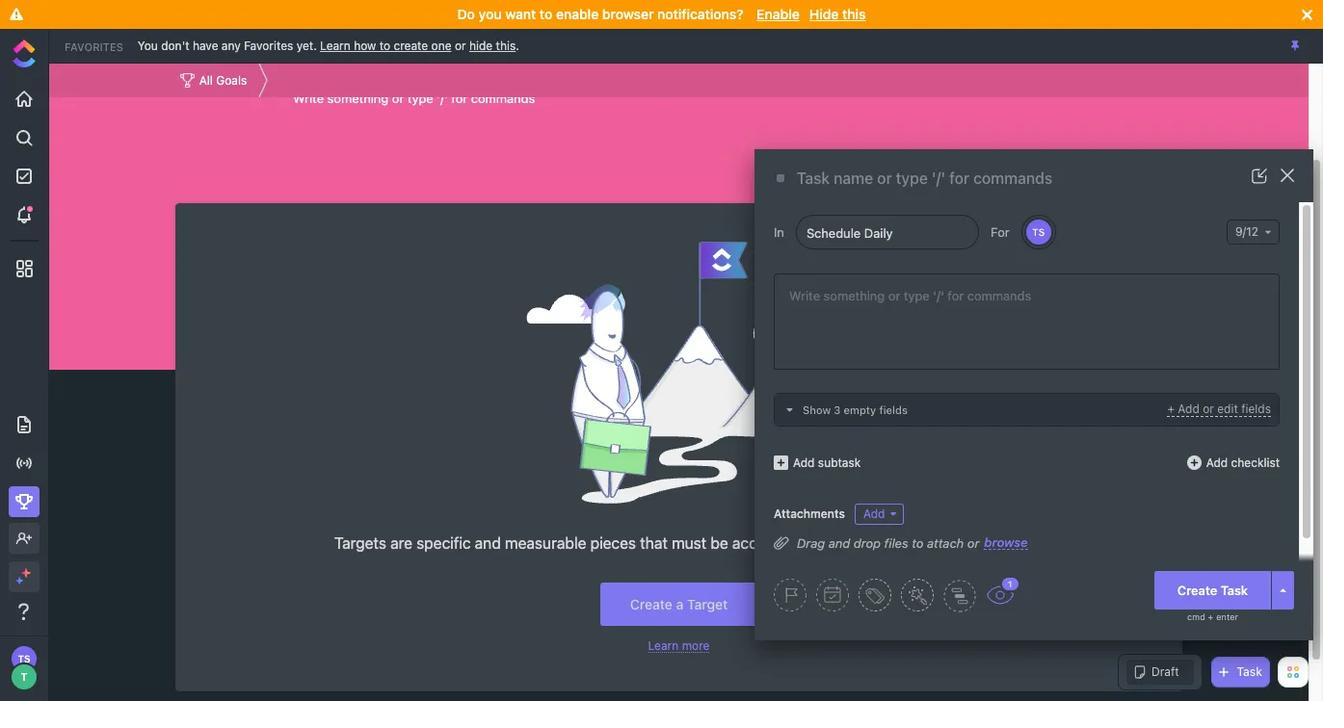 Task type: locate. For each thing, give the bounding box(es) containing it.
task up enter
[[1221, 582, 1248, 598]]

create
[[394, 38, 428, 53]]

do you want to enable browser notifications? enable hide this
[[457, 6, 866, 22]]

reach
[[909, 535, 948, 552]]

this right hide
[[496, 38, 516, 53]]

ts inside ts dropdown button
[[1032, 226, 1045, 238]]

and left the 'drop'
[[828, 535, 850, 551]]

2 and from the left
[[828, 535, 850, 551]]

this
[[842, 6, 866, 22], [496, 38, 516, 53]]

0 vertical spatial or
[[455, 38, 466, 53]]

1 horizontal spatial +
[[1208, 612, 1214, 622]]

task
[[1221, 582, 1248, 598], [1237, 665, 1262, 679]]

1 vertical spatial learn
[[648, 639, 679, 654]]

fields right edit
[[1241, 402, 1271, 416]]

1 horizontal spatial ts
[[1032, 226, 1045, 238]]

or
[[455, 38, 466, 53], [1203, 402, 1214, 416], [967, 535, 979, 551]]

0 horizontal spatial fields
[[879, 404, 908, 416]]

favorites
[[244, 38, 293, 53], [65, 40, 123, 53]]

favorites right any
[[244, 38, 293, 53]]

or right attach
[[967, 535, 979, 551]]

sharing & permissions
[[993, 39, 1071, 65]]

have
[[193, 38, 218, 53]]

are
[[390, 535, 412, 552]]

0 horizontal spatial learn
[[320, 38, 351, 53]]

learn left more
[[648, 639, 679, 654]]

to right how
[[379, 38, 390, 53]]

+
[[1167, 402, 1175, 416], [1208, 612, 1214, 622]]

1 vertical spatial +
[[1208, 612, 1214, 622]]

or right "one"
[[455, 38, 466, 53]]

1 vertical spatial ts
[[18, 653, 30, 665]]

browser
[[602, 6, 654, 22]]

notifications?
[[657, 6, 743, 22]]

add left subtask
[[793, 455, 815, 470]]

don't
[[161, 38, 189, 53]]

0 vertical spatial ts
[[1032, 226, 1045, 238]]

all
[[342, 38, 365, 66]]

hide
[[469, 38, 493, 53]]

cmd + enter
[[1187, 612, 1238, 622]]

learn how to create one link
[[320, 38, 451, 53]]

0 vertical spatial +
[[1167, 402, 1175, 416]]

or left edit
[[1203, 402, 1214, 416]]

ts button
[[1024, 218, 1053, 247]]

add
[[1178, 402, 1199, 416], [793, 455, 815, 470], [1206, 455, 1228, 470], [863, 507, 885, 521]]

&
[[1048, 39, 1056, 53]]

sparkle svg 1 image
[[21, 569, 31, 578]]

add left checklist
[[1206, 455, 1228, 470]]

want
[[505, 6, 536, 22]]

edit
[[1217, 402, 1238, 416]]

+ left edit
[[1167, 402, 1175, 416]]

1 horizontal spatial this
[[842, 6, 866, 22]]

2 vertical spatial or
[[967, 535, 979, 551]]

0 vertical spatial learn
[[320, 38, 351, 53]]

0 horizontal spatial +
[[1167, 402, 1175, 416]]

add subtask
[[793, 455, 861, 470]]

1 and from the left
[[475, 535, 501, 552]]

for
[[991, 224, 1010, 239]]

learn
[[320, 38, 351, 53], [648, 639, 679, 654]]

set priority image
[[774, 579, 807, 612]]

2 horizontal spatial or
[[1203, 402, 1214, 416]]

task down enter
[[1237, 665, 1262, 679]]

be
[[711, 535, 728, 552]]

t
[[21, 671, 28, 683]]

1 horizontal spatial and
[[828, 535, 850, 551]]

ts
[[1032, 226, 1045, 238], [18, 653, 30, 665]]

and right 'specific'
[[475, 535, 501, 552]]

sparkle svg 2 image
[[15, 577, 23, 584]]

ts right the for
[[1032, 226, 1045, 238]]

learn right yet.
[[320, 38, 351, 53]]

and
[[475, 535, 501, 552], [828, 535, 850, 551]]

this right hide in the right of the page
[[842, 6, 866, 22]]

add left edit
[[1178, 402, 1199, 416]]

ts for ts t
[[18, 653, 30, 665]]

0 horizontal spatial ts
[[18, 653, 30, 665]]

drop
[[854, 535, 881, 551]]

browse
[[984, 535, 1028, 550]]

to
[[540, 6, 552, 22], [379, 38, 390, 53], [891, 535, 905, 552], [912, 535, 924, 551]]

you
[[479, 6, 502, 22]]

all goals link
[[175, 68, 252, 93]]

more
[[682, 639, 710, 654]]

add inside custom fields element
[[1178, 402, 1199, 416]]

1 vertical spatial or
[[1203, 402, 1214, 416]]

in
[[833, 535, 846, 552]]

to right files
[[912, 535, 924, 551]]

your
[[952, 535, 983, 552]]

1 vertical spatial this
[[496, 38, 516, 53]]

add up the 'drop'
[[863, 507, 885, 521]]

favorites left you
[[65, 40, 123, 53]]

you
[[138, 38, 158, 53]]

one
[[431, 38, 451, 53]]

drag
[[797, 535, 825, 551]]

0 horizontal spatial and
[[475, 535, 501, 552]]

+ right 'cmd'
[[1208, 612, 1214, 622]]

order
[[850, 535, 887, 552]]

add inside dropdown button
[[863, 507, 885, 521]]

ts t
[[18, 653, 30, 683]]

ts up 't'
[[18, 653, 30, 665]]

goal.
[[987, 535, 1023, 552]]

fields right empty
[[879, 404, 908, 416]]

fields
[[1241, 402, 1271, 416], [879, 404, 908, 416]]

1 horizontal spatial or
[[967, 535, 979, 551]]

money
[[407, 38, 477, 66]]



Task type: describe. For each thing, give the bounding box(es) containing it.
0 horizontal spatial favorites
[[65, 40, 123, 53]]

cmd
[[1187, 612, 1205, 622]]

yet.
[[296, 38, 317, 53]]

add button
[[855, 504, 904, 525]]

permissions
[[993, 51, 1071, 65]]

or inside the drag and drop files to attach or browse
[[967, 535, 979, 551]]

add checklist
[[1206, 455, 1280, 470]]

sharing
[[993, 39, 1045, 53]]

show
[[803, 404, 831, 416]]

empty
[[844, 404, 876, 416]]

in
[[774, 224, 784, 239]]

measurable
[[505, 535, 586, 552]]

files
[[884, 535, 908, 551]]

hide
[[809, 6, 839, 22]]

create
[[1177, 582, 1217, 598]]

to right order at the right bottom of page
[[891, 535, 905, 552]]

how
[[354, 38, 376, 53]]

must
[[672, 535, 706, 552]]

1 horizontal spatial favorites
[[244, 38, 293, 53]]

+ add or edit fields
[[1167, 402, 1271, 416]]

+ inside custom fields element
[[1167, 402, 1175, 416]]

to right want
[[540, 6, 552, 22]]

learn more
[[648, 639, 710, 654]]

checklist
[[1231, 455, 1280, 470]]

subtask
[[818, 455, 861, 470]]

attachments
[[774, 507, 845, 521]]

custom fields element
[[774, 393, 1280, 427]]

set priority element
[[774, 579, 807, 612]]

create task
[[1177, 582, 1248, 598]]

lose
[[287, 38, 337, 66]]

learn more link
[[648, 639, 710, 654]]

accomplished
[[732, 535, 829, 552]]

to inside the drag and drop files to attach or browse
[[912, 535, 924, 551]]

pieces
[[590, 535, 636, 552]]

targets are specific and measurable pieces that must be accomplished in order to reach your goal.
[[334, 535, 1023, 552]]

do
[[457, 6, 475, 22]]

enable
[[556, 6, 599, 22]]

all goals
[[199, 73, 247, 87]]

9/12 button
[[1227, 220, 1280, 245]]

add for add checklist
[[1206, 455, 1228, 470]]

drag and drop files to attach or browse
[[797, 535, 1028, 551]]

1 vertical spatial task
[[1237, 665, 1262, 679]]

targets
[[334, 535, 386, 552]]

1
[[1008, 579, 1012, 590]]

add for add subtask
[[793, 455, 815, 470]]

0 vertical spatial this
[[842, 6, 866, 22]]

lose all my money
[[287, 38, 483, 66]]

add for add
[[863, 507, 885, 521]]

specific
[[416, 535, 471, 552]]

hide this link
[[469, 38, 516, 53]]

1 horizontal spatial fields
[[1241, 402, 1271, 416]]

my
[[370, 38, 402, 66]]

show 3 empty fields
[[803, 404, 908, 416]]

enter
[[1216, 612, 1238, 622]]

0 horizontal spatial or
[[455, 38, 466, 53]]

enable
[[757, 6, 800, 22]]

that
[[640, 535, 668, 552]]

Task name or type '/' for commands text field
[[797, 169, 1218, 189]]

1 button
[[986, 576, 1020, 605]]

you don't have any favorites yet. learn how to create one or hide this .
[[138, 38, 519, 53]]

.
[[516, 38, 519, 53]]

ts for ts
[[1032, 226, 1045, 238]]

or inside custom fields element
[[1203, 402, 1214, 416]]

create a target
[[630, 596, 728, 613]]

and inside the drag and drop files to attach or browse
[[828, 535, 850, 551]]

0 horizontal spatial this
[[496, 38, 516, 53]]

attach
[[927, 535, 964, 551]]

3
[[834, 404, 841, 416]]

any
[[221, 38, 241, 53]]

1 horizontal spatial learn
[[648, 639, 679, 654]]

0 vertical spatial task
[[1221, 582, 1248, 598]]

9/12
[[1235, 225, 1258, 239]]



Task type: vqa. For each thing, say whether or not it's contained in the screenshot.
bottom Or
yes



